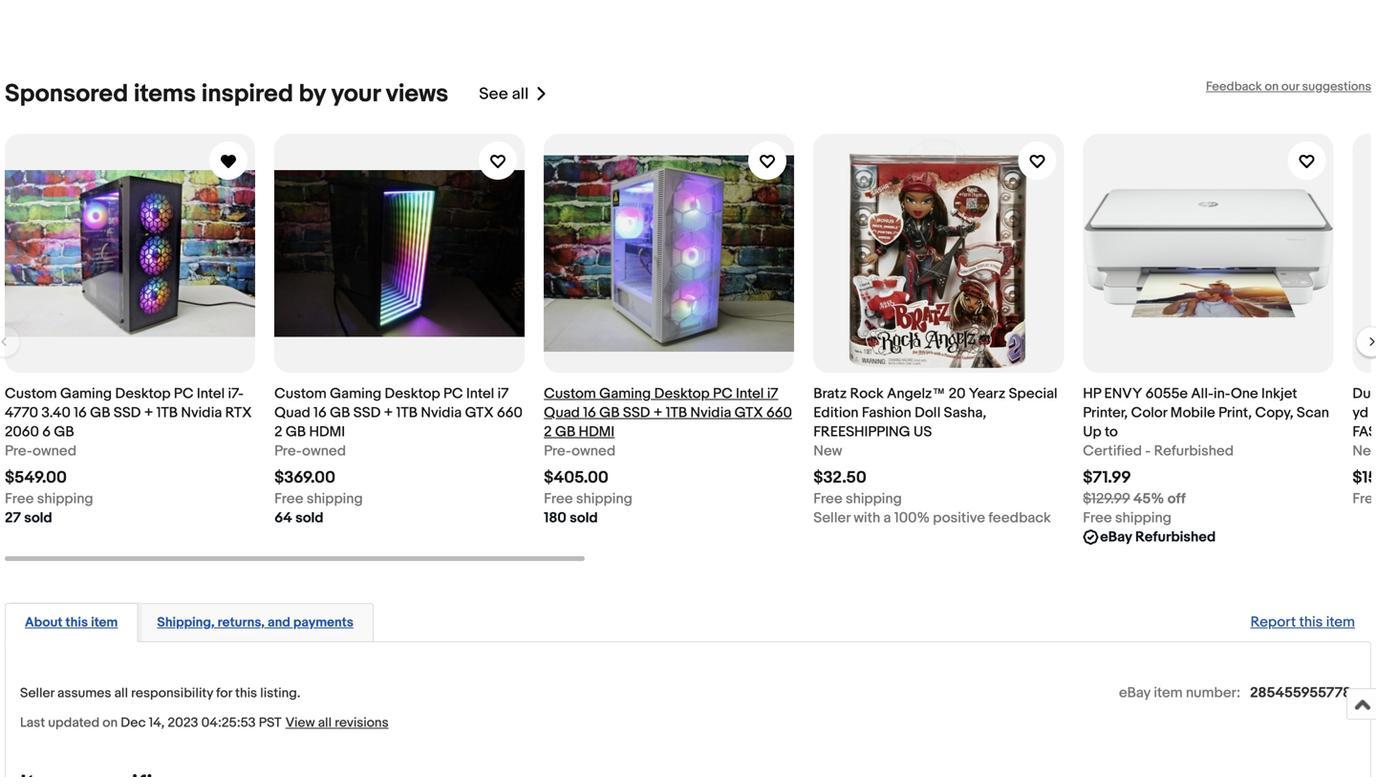 Task type: locate. For each thing, give the bounding box(es) containing it.
1 16 from the left
[[74, 404, 87, 422]]

bratz
[[814, 385, 847, 403]]

660 inside custom gaming desktop pc intel i7 quad 16 gb ssd + 1tb nvidia gtx 660 2 gb hdmi pre-owned $405.00 free shipping 180 sold
[[767, 404, 793, 422]]

1 pre-owned text field from the left
[[5, 442, 76, 461]]

pc
[[174, 385, 194, 403], [444, 385, 463, 403], [713, 385, 733, 403]]

gaming
[[60, 385, 112, 403], [330, 385, 382, 403], [600, 385, 651, 403]]

all-
[[1192, 385, 1214, 403]]

custom for $549.00
[[5, 385, 57, 403]]

3 pre- from the left
[[544, 443, 572, 460]]

pre-owned text field up "$369.00" text box
[[274, 442, 346, 461]]

2 horizontal spatial free shipping text field
[[814, 490, 903, 509]]

sold right 64
[[296, 510, 324, 527]]

free inside custom gaming desktop pc intel i7 quad 16 gb ssd + 1tb nvidia gtx 660 2 gb hdmi pre-owned $405.00 free shipping 180 sold
[[544, 491, 573, 508]]

0 horizontal spatial intel
[[197, 385, 225, 403]]

0 horizontal spatial 16
[[74, 404, 87, 422]]

item left number:
[[1154, 685, 1183, 702]]

hp
[[1084, 385, 1102, 403]]

gaming for $405.00
[[600, 385, 651, 403]]

0 horizontal spatial custom
[[5, 385, 57, 403]]

updated
[[48, 715, 100, 731]]

owned inside custom gaming desktop pc intel i7 quad 16 gb ssd + 1tb nvidia gtx 660 2 gb hdmi pre-owned $369.00 free shipping 64 sold
[[302, 443, 346, 460]]

0 horizontal spatial i7
[[498, 385, 509, 403]]

1 pc from the left
[[174, 385, 194, 403]]

shipping down 45%
[[1116, 510, 1172, 527]]

2 up $369.00
[[274, 424, 283, 441]]

pre- inside custom gaming desktop pc intel i7 quad 16 gb ssd + 1tb nvidia gtx 660 2 gb hdmi pre-owned $405.00 free shipping 180 sold
[[544, 443, 572, 460]]

scan
[[1297, 404, 1330, 422]]

+
[[144, 404, 153, 422], [384, 404, 393, 422], [654, 404, 663, 422]]

sold for $405.00
[[570, 510, 598, 527]]

$369.00
[[274, 468, 336, 488]]

+ for $405.00
[[654, 404, 663, 422]]

0 horizontal spatial free shipping text field
[[274, 490, 363, 509]]

1tb inside custom gaming desktop pc intel i7 quad 16 gb ssd + 1tb nvidia gtx 660 2 gb hdmi pre-owned $369.00 free shipping 64 sold
[[396, 404, 418, 422]]

free shipping text field down $405.00
[[544, 490, 633, 509]]

Pre-owned text field
[[5, 442, 76, 461], [274, 442, 346, 461], [544, 442, 616, 461]]

revisions
[[335, 715, 389, 731]]

seller inside the bratz rock angelz™ 20 yearz special edition fashion doll sasha, freeshipping us new $32.50 free shipping seller with a 100% positive feedback
[[814, 510, 851, 527]]

pc inside custom gaming desktop pc intel i7- 4770 3.40 16 gb ssd + 1tb nvidia rtx 2060 6 gb pre-owned $549.00 free shipping 27 sold
[[174, 385, 194, 403]]

shipping inside custom gaming desktop pc intel i7 quad 16 gb ssd + 1tb nvidia gtx 660 2 gb hdmi pre-owned $369.00 free shipping 64 sold
[[307, 491, 363, 508]]

660
[[497, 404, 523, 422], [767, 404, 793, 422]]

2 horizontal spatial owned
[[572, 443, 616, 460]]

0 horizontal spatial all
[[114, 685, 128, 702]]

1 owned from the left
[[33, 443, 76, 460]]

2 for $405.00
[[544, 424, 552, 441]]

all right see
[[512, 84, 529, 104]]

free shipping text field down the "$129.99"
[[1084, 509, 1172, 528]]

1 horizontal spatial 16
[[314, 404, 327, 422]]

free shipping text field down the '$549.00'
[[5, 490, 93, 509]]

nvidia inside custom gaming desktop pc intel i7 quad 16 gb ssd + 1tb nvidia gtx 660 2 gb hdmi pre-owned $405.00 free shipping 180 sold
[[691, 404, 732, 422]]

shipping down the $549.00 text field
[[37, 491, 93, 508]]

1tb for $369.00
[[396, 404, 418, 422]]

Free text field
[[1353, 490, 1377, 509]]

1 horizontal spatial desktop
[[385, 385, 440, 403]]

1 horizontal spatial intel
[[467, 385, 495, 403]]

3 nvidia from the left
[[691, 404, 732, 422]]

2 horizontal spatial 16
[[583, 404, 596, 422]]

1 vertical spatial seller
[[20, 685, 54, 702]]

1 hdmi from the left
[[309, 424, 345, 441]]

intel inside custom gaming desktop pc intel i7 quad 16 gb ssd + 1tb nvidia gtx 660 2 gb hdmi pre-owned $405.00 free shipping 180 sold
[[736, 385, 764, 403]]

1 horizontal spatial all
[[318, 715, 332, 731]]

2
[[274, 424, 283, 441], [544, 424, 552, 441]]

2 16 from the left
[[314, 404, 327, 422]]

2 gaming from the left
[[330, 385, 382, 403]]

2 horizontal spatial ssd
[[623, 404, 651, 422]]

sold right "180"
[[570, 510, 598, 527]]

nvidia
[[181, 404, 222, 422], [421, 404, 462, 422], [691, 404, 732, 422]]

2 vertical spatial all
[[318, 715, 332, 731]]

shipping for $369.00
[[307, 491, 363, 508]]

0 horizontal spatial new text field
[[814, 442, 843, 461]]

3 pre-owned text field from the left
[[544, 442, 616, 461]]

1 horizontal spatial pc
[[444, 385, 463, 403]]

$15 text field
[[1353, 468, 1377, 488]]

pc inside custom gaming desktop pc intel i7 quad 16 gb ssd + 1tb nvidia gtx 660 2 gb hdmi pre-owned $405.00 free shipping 180 sold
[[713, 385, 733, 403]]

desktop
[[115, 385, 171, 403], [385, 385, 440, 403], [655, 385, 710, 403]]

1 custom from the left
[[5, 385, 57, 403]]

0 horizontal spatial desktop
[[115, 385, 171, 403]]

2 + from the left
[[384, 404, 393, 422]]

1 i7 from the left
[[498, 385, 509, 403]]

shipping up with on the bottom right of page
[[846, 491, 903, 508]]

pre- for $405.00
[[544, 443, 572, 460]]

desktop inside custom gaming desktop pc intel i7 quad 16 gb ssd + 1tb nvidia gtx 660 2 gb hdmi pre-owned $369.00 free shipping 64 sold
[[385, 385, 440, 403]]

gaming inside custom gaming desktop pc intel i7 quad 16 gb ssd + 1tb nvidia gtx 660 2 gb hdmi pre-owned $405.00 free shipping 180 sold
[[600, 385, 651, 403]]

3 intel from the left
[[736, 385, 764, 403]]

new up $15 text field
[[1353, 443, 1377, 460]]

3 1tb from the left
[[666, 404, 688, 422]]

desktop for $549.00
[[115, 385, 171, 403]]

quad inside custom gaming desktop pc intel i7 quad 16 gb ssd + 1tb nvidia gtx 660 2 gb hdmi pre-owned $405.00 free shipping 180 sold
[[544, 404, 580, 422]]

1 horizontal spatial nvidia
[[421, 404, 462, 422]]

180 sold text field
[[544, 509, 598, 528]]

16 up $405.00
[[583, 404, 596, 422]]

0 horizontal spatial pre-
[[5, 443, 33, 460]]

nvidia inside custom gaming desktop pc intel i7 quad 16 gb ssd + 1tb nvidia gtx 660 2 gb hdmi pre-owned $369.00 free shipping 64 sold
[[421, 404, 462, 422]]

last
[[20, 715, 45, 731]]

3 desktop from the left
[[655, 385, 710, 403]]

free inside "hp envy 6055e all-in-one inkjet printer, color mobile print, copy, scan up to certified - refurbished $71.99 $129.99 45% off free shipping"
[[1084, 510, 1113, 527]]

item inside report this item link
[[1327, 614, 1356, 631]]

1 horizontal spatial new
[[1353, 443, 1377, 460]]

sold
[[24, 510, 52, 527], [296, 510, 324, 527], [570, 510, 598, 527]]

2 horizontal spatial gaming
[[600, 385, 651, 403]]

ebay refurbished
[[1101, 529, 1217, 546]]

2 owned from the left
[[302, 443, 346, 460]]

2 free shipping text field from the left
[[544, 490, 633, 509]]

16 for $405.00
[[583, 404, 596, 422]]

all up dec
[[114, 685, 128, 702]]

refurbished down off
[[1136, 529, 1217, 546]]

hdmi inside custom gaming desktop pc intel i7 quad 16 gb ssd + 1tb nvidia gtx 660 2 gb hdmi pre-owned $369.00 free shipping 64 sold
[[309, 424, 345, 441]]

pre- up $405.00
[[544, 443, 572, 460]]

ssd inside custom gaming desktop pc intel i7 quad 16 gb ssd + 1tb nvidia gtx 660 2 gb hdmi pre-owned $405.00 free shipping 180 sold
[[623, 404, 651, 422]]

custom for $405.00
[[544, 385, 596, 403]]

intel inside custom gaming desktop pc intel i7 quad 16 gb ssd + 1tb nvidia gtx 660 2 gb hdmi pre-owned $369.00 free shipping 64 sold
[[467, 385, 495, 403]]

2 intel from the left
[[467, 385, 495, 403]]

item for report this item
[[1327, 614, 1356, 631]]

1 intel from the left
[[197, 385, 225, 403]]

printer,
[[1084, 404, 1129, 422]]

to
[[1105, 424, 1119, 441]]

sold inside custom gaming desktop pc intel i7 quad 16 gb ssd + 1tb nvidia gtx 660 2 gb hdmi pre-owned $369.00 free shipping 64 sold
[[296, 510, 324, 527]]

up
[[1084, 424, 1102, 441]]

2 horizontal spatial pre-
[[544, 443, 572, 460]]

2 hdmi from the left
[[579, 424, 615, 441]]

3 owned from the left
[[572, 443, 616, 460]]

ssd
[[114, 404, 141, 422], [354, 404, 381, 422], [623, 404, 651, 422]]

3 free shipping text field from the left
[[814, 490, 903, 509]]

custom for $369.00
[[274, 385, 327, 403]]

this right report
[[1300, 614, 1324, 631]]

0 horizontal spatial quad
[[274, 404, 311, 422]]

0 horizontal spatial sold
[[24, 510, 52, 527]]

See all text field
[[479, 84, 529, 104]]

2 ssd from the left
[[354, 404, 381, 422]]

free inside custom gaming desktop pc intel i7 quad 16 gb ssd + 1tb nvidia gtx 660 2 gb hdmi pre-owned $369.00 free shipping 64 sold
[[274, 491, 304, 508]]

ebay
[[1101, 529, 1133, 546], [1120, 685, 1151, 702]]

free shipping text field up with on the bottom right of page
[[814, 490, 903, 509]]

new text field for $15
[[1353, 442, 1377, 461]]

gtx inside custom gaming desktop pc intel i7 quad 16 gb ssd + 1tb nvidia gtx 660 2 gb hdmi pre-owned $405.00 free shipping 180 sold
[[735, 404, 764, 422]]

0 horizontal spatial ssd
[[114, 404, 141, 422]]

free shipping text field down $369.00
[[274, 490, 363, 509]]

16 inside custom gaming desktop pc intel i7- 4770 3.40 16 gb ssd + 1tb nvidia rtx 2060 6 gb pre-owned $549.00 free shipping 27 sold
[[74, 404, 87, 422]]

1 desktop from the left
[[115, 385, 171, 403]]

1 horizontal spatial ssd
[[354, 404, 381, 422]]

1 horizontal spatial gaming
[[330, 385, 382, 403]]

all right view
[[318, 715, 332, 731]]

custom
[[5, 385, 57, 403], [274, 385, 327, 403], [544, 385, 596, 403]]

see all
[[479, 84, 529, 104]]

6055e
[[1146, 385, 1189, 403]]

45%
[[1134, 491, 1165, 508]]

quad right rtx
[[274, 404, 311, 422]]

owned down 6
[[33, 443, 76, 460]]

nvidia inside custom gaming desktop pc intel i7- 4770 3.40 16 gb ssd + 1tb nvidia rtx 2060 6 gb pre-owned $549.00 free shipping 27 sold
[[181, 404, 222, 422]]

0 horizontal spatial new
[[814, 443, 843, 460]]

0 horizontal spatial +
[[144, 404, 153, 422]]

3 16 from the left
[[583, 404, 596, 422]]

i7 inside custom gaming desktop pc intel i7 quad 16 gb ssd + 1tb nvidia gtx 660 2 gb hdmi pre-owned $405.00 free shipping 180 sold
[[768, 385, 779, 403]]

1 vertical spatial ebay
[[1120, 685, 1151, 702]]

custom up 4770
[[5, 385, 57, 403]]

intel inside custom gaming desktop pc intel i7- 4770 3.40 16 gb ssd + 1tb nvidia rtx 2060 6 gb pre-owned $549.00 free shipping 27 sold
[[197, 385, 225, 403]]

shipping inside "hp envy 6055e all-in-one inkjet printer, color mobile print, copy, scan up to certified - refurbished $71.99 $129.99 45% off free shipping"
[[1116, 510, 1172, 527]]

hdmi inside custom gaming desktop pc intel i7 quad 16 gb ssd + 1tb nvidia gtx 660 2 gb hdmi pre-owned $405.00 free shipping 180 sold
[[579, 424, 615, 441]]

custom inside custom gaming desktop pc intel i7- 4770 3.40 16 gb ssd + 1tb nvidia rtx 2060 6 gb pre-owned $549.00 free shipping 27 sold
[[5, 385, 57, 403]]

pre-owned text field up $405.00
[[544, 442, 616, 461]]

gaming inside custom gaming desktop pc intel i7 quad 16 gb ssd + 1tb nvidia gtx 660 2 gb hdmi pre-owned $369.00 free shipping 64 sold
[[330, 385, 382, 403]]

3 custom from the left
[[544, 385, 596, 403]]

quad up '$405.00' text field
[[544, 404, 580, 422]]

2 desktop from the left
[[385, 385, 440, 403]]

ebay for ebay item number: 285455955778
[[1120, 685, 1151, 702]]

owned inside custom gaming desktop pc intel i7- 4770 3.40 16 gb ssd + 1tb nvidia rtx 2060 6 gb pre-owned $549.00 free shipping 27 sold
[[33, 443, 76, 460]]

0 horizontal spatial this
[[65, 615, 88, 631]]

ssd inside custom gaming desktop pc intel i7 quad 16 gb ssd + 1tb nvidia gtx 660 2 gb hdmi pre-owned $369.00 free shipping 64 sold
[[354, 404, 381, 422]]

hdmi
[[309, 424, 345, 441], [579, 424, 615, 441]]

free shipping text field for $32.50
[[814, 490, 903, 509]]

2 horizontal spatial intel
[[736, 385, 764, 403]]

Seller with a 100% positive feedback text field
[[814, 509, 1052, 528]]

New text field
[[814, 442, 843, 461], [1353, 442, 1377, 461]]

$549.00 text field
[[5, 468, 67, 488]]

2 horizontal spatial item
[[1327, 614, 1356, 631]]

1 vertical spatial on
[[103, 715, 118, 731]]

$405.00 text field
[[544, 468, 609, 488]]

2 nvidia from the left
[[421, 404, 462, 422]]

intel for $369.00
[[467, 385, 495, 403]]

2 horizontal spatial sold
[[570, 510, 598, 527]]

eBay Refurbished text field
[[1101, 528, 1217, 547]]

quad inside custom gaming desktop pc intel i7 quad 16 gb ssd + 1tb nvidia gtx 660 2 gb hdmi pre-owned $369.00 free shipping 64 sold
[[274, 404, 311, 422]]

2 horizontal spatial all
[[512, 84, 529, 104]]

2 horizontal spatial +
[[654, 404, 663, 422]]

1 horizontal spatial quad
[[544, 404, 580, 422]]

sold inside custom gaming desktop pc intel i7- 4770 3.40 16 gb ssd + 1tb nvidia rtx 2060 6 gb pre-owned $549.00 free shipping 27 sold
[[24, 510, 52, 527]]

our
[[1282, 79, 1300, 94]]

owned inside custom gaming desktop pc intel i7 quad 16 gb ssd + 1tb nvidia gtx 660 2 gb hdmi pre-owned $405.00 free shipping 180 sold
[[572, 443, 616, 460]]

your
[[331, 79, 380, 109]]

16 right 3.40
[[74, 404, 87, 422]]

2 custom from the left
[[274, 385, 327, 403]]

1 vertical spatial all
[[114, 685, 128, 702]]

1 horizontal spatial custom
[[274, 385, 327, 403]]

0 horizontal spatial pc
[[174, 385, 194, 403]]

item inside about this item button
[[91, 615, 118, 631]]

new up $32.50
[[814, 443, 843, 460]]

1 horizontal spatial on
[[1265, 79, 1280, 94]]

new text field up $15 text field
[[1353, 442, 1377, 461]]

ebay left number:
[[1120, 685, 1151, 702]]

1 pre- from the left
[[5, 443, 33, 460]]

3 gaming from the left
[[600, 385, 651, 403]]

2 pre- from the left
[[274, 443, 302, 460]]

3 + from the left
[[654, 404, 663, 422]]

custom inside custom gaming desktop pc intel i7 quad 16 gb ssd + 1tb nvidia gtx 660 2 gb hdmi pre-owned $405.00 free shipping 180 sold
[[544, 385, 596, 403]]

free up the 27
[[5, 491, 34, 508]]

shipping for $549.00
[[37, 491, 93, 508]]

Free shipping text field
[[5, 490, 93, 509], [1084, 509, 1172, 528]]

2 quad from the left
[[544, 404, 580, 422]]

2 horizontal spatial nvidia
[[691, 404, 732, 422]]

fashion
[[862, 404, 912, 422]]

0 vertical spatial refurbished
[[1155, 443, 1234, 460]]

about this item
[[25, 615, 118, 631]]

1 horizontal spatial 660
[[767, 404, 793, 422]]

1 horizontal spatial pre-owned text field
[[274, 442, 346, 461]]

refurbished inside "hp envy 6055e all-in-one inkjet printer, color mobile print, copy, scan up to certified - refurbished $71.99 $129.99 45% off free shipping"
[[1155, 443, 1234, 460]]

this inside button
[[65, 615, 88, 631]]

sold inside custom gaming desktop pc intel i7 quad 16 gb ssd + 1tb nvidia gtx 660 2 gb hdmi pre-owned $405.00 free shipping 180 sold
[[570, 510, 598, 527]]

free
[[5, 491, 34, 508], [274, 491, 304, 508], [544, 491, 573, 508], [814, 491, 843, 508], [1353, 491, 1377, 508], [1084, 510, 1113, 527]]

item
[[1327, 614, 1356, 631], [91, 615, 118, 631], [1154, 685, 1183, 702]]

2 horizontal spatial this
[[1300, 614, 1324, 631]]

2 horizontal spatial desktop
[[655, 385, 710, 403]]

1 horizontal spatial new text field
[[1353, 442, 1377, 461]]

on left dec
[[103, 715, 118, 731]]

for
[[216, 685, 232, 702]]

refurbished down mobile
[[1155, 443, 1234, 460]]

pre- inside custom gaming desktop pc intel i7 quad 16 gb ssd + 1tb nvidia gtx 660 2 gb hdmi pre-owned $369.00 free shipping 64 sold
[[274, 443, 302, 460]]

16 for $369.00
[[314, 404, 327, 422]]

shipping for $405.00
[[576, 491, 633, 508]]

+ inside custom gaming desktop pc intel i7 quad 16 gb ssd + 1tb nvidia gtx 660 2 gb hdmi pre-owned $405.00 free shipping 180 sold
[[654, 404, 663, 422]]

1 horizontal spatial seller
[[814, 510, 851, 527]]

2 sold from the left
[[296, 510, 324, 527]]

shipping, returns, and payments button
[[157, 614, 354, 632]]

ssd inside custom gaming desktop pc intel i7- 4770 3.40 16 gb ssd + 1tb nvidia rtx 2060 6 gb pre-owned $549.00 free shipping 27 sold
[[114, 404, 141, 422]]

1 horizontal spatial hdmi
[[579, 424, 615, 441]]

shipping inside custom gaming desktop pc intel i7 quad 16 gb ssd + 1tb nvidia gtx 660 2 gb hdmi pre-owned $405.00 free shipping 180 sold
[[576, 491, 633, 508]]

2 horizontal spatial pc
[[713, 385, 733, 403]]

0 horizontal spatial gtx
[[465, 404, 494, 422]]

1 gtx from the left
[[465, 404, 494, 422]]

free up "180"
[[544, 491, 573, 508]]

Free shipping text field
[[274, 490, 363, 509], [544, 490, 633, 509], [814, 490, 903, 509]]

1tb inside custom gaming desktop pc intel i7 quad 16 gb ssd + 1tb nvidia gtx 660 2 gb hdmi pre-owned $405.00 free shipping 180 sold
[[666, 404, 688, 422]]

1 + from the left
[[144, 404, 153, 422]]

1 horizontal spatial pre-
[[274, 443, 302, 460]]

1 gaming from the left
[[60, 385, 112, 403]]

+ inside custom gaming desktop pc intel i7 quad 16 gb ssd + 1tb nvidia gtx 660 2 gb hdmi pre-owned $369.00 free shipping 64 sold
[[384, 404, 393, 422]]

0 horizontal spatial 2
[[274, 424, 283, 441]]

owned for $369.00
[[302, 443, 346, 460]]

1 660 from the left
[[497, 404, 523, 422]]

this right about
[[65, 615, 88, 631]]

16 inside custom gaming desktop pc intel i7 quad 16 gb ssd + 1tb nvidia gtx 660 2 gb hdmi pre-owned $369.00 free shipping 64 sold
[[314, 404, 327, 422]]

desktop inside custom gaming desktop pc intel i7 quad 16 gb ssd + 1tb nvidia gtx 660 2 gb hdmi pre-owned $405.00 free shipping 180 sold
[[655, 385, 710, 403]]

gtx inside custom gaming desktop pc intel i7 quad 16 gb ssd + 1tb nvidia gtx 660 2 gb hdmi pre-owned $369.00 free shipping 64 sold
[[465, 404, 494, 422]]

660 inside custom gaming desktop pc intel i7 quad 16 gb ssd + 1tb nvidia gtx 660 2 gb hdmi pre-owned $369.00 free shipping 64 sold
[[497, 404, 523, 422]]

1 horizontal spatial +
[[384, 404, 393, 422]]

1 horizontal spatial item
[[1154, 685, 1183, 702]]

0 horizontal spatial pre-owned text field
[[5, 442, 76, 461]]

gtx for $369.00
[[465, 404, 494, 422]]

this right for
[[235, 685, 257, 702]]

item right about
[[91, 615, 118, 631]]

view
[[286, 715, 315, 731]]

free down the "$129.99"
[[1084, 510, 1113, 527]]

0 horizontal spatial 660
[[497, 404, 523, 422]]

i7 inside custom gaming desktop pc intel i7 quad 16 gb ssd + 1tb nvidia gtx 660 2 gb hdmi pre-owned $369.00 free shipping 64 sold
[[498, 385, 509, 403]]

custom inside custom gaming desktop pc intel i7 quad 16 gb ssd + 1tb nvidia gtx 660 2 gb hdmi pre-owned $369.00 free shipping 64 sold
[[274, 385, 327, 403]]

1 horizontal spatial sold
[[296, 510, 324, 527]]

custom right the "i7-"
[[274, 385, 327, 403]]

by
[[299, 79, 326, 109]]

1 sold from the left
[[24, 510, 52, 527]]

2 660 from the left
[[767, 404, 793, 422]]

+ for $369.00
[[384, 404, 393, 422]]

report this item link
[[1242, 604, 1365, 641]]

pre- up "$369.00" text box
[[274, 443, 302, 460]]

pre- down the 2060
[[5, 443, 33, 460]]

tab list containing about this item
[[5, 600, 1372, 642]]

1 horizontal spatial i7
[[768, 385, 779, 403]]

2 pre-owned text field from the left
[[274, 442, 346, 461]]

free up 64
[[274, 491, 304, 508]]

1 free shipping text field from the left
[[274, 490, 363, 509]]

seller left with on the bottom right of page
[[814, 510, 851, 527]]

owned
[[33, 443, 76, 460], [302, 443, 346, 460], [572, 443, 616, 460]]

i7
[[498, 385, 509, 403], [768, 385, 779, 403]]

seller up the last
[[20, 685, 54, 702]]

sold right the 27
[[24, 510, 52, 527]]

gaming for $549.00
[[60, 385, 112, 403]]

1 horizontal spatial owned
[[302, 443, 346, 460]]

dec
[[121, 715, 146, 731]]

yearz
[[969, 385, 1006, 403]]

16 inside custom gaming desktop pc intel i7 quad 16 gb ssd + 1tb nvidia gtx 660 2 gb hdmi pre-owned $405.00 free shipping 180 sold
[[583, 404, 596, 422]]

quad
[[274, 404, 311, 422], [544, 404, 580, 422]]

1 horizontal spatial free shipping text field
[[544, 490, 633, 509]]

pre-owned text field down 6
[[5, 442, 76, 461]]

1 nvidia from the left
[[181, 404, 222, 422]]

2 new text field from the left
[[1353, 442, 1377, 461]]

free down $32.50
[[814, 491, 843, 508]]

gb
[[90, 404, 110, 422], [330, 404, 350, 422], [600, 404, 620, 422], [54, 424, 74, 441], [286, 424, 306, 441], [555, 424, 576, 441]]

0 vertical spatial all
[[512, 84, 529, 104]]

0 horizontal spatial hdmi
[[309, 424, 345, 441]]

new text field up $32.50
[[814, 442, 843, 461]]

ebay down the "$129.99"
[[1101, 529, 1133, 546]]

1 ssd from the left
[[114, 404, 141, 422]]

pc for $549.00
[[174, 385, 194, 403]]

16 up $369.00
[[314, 404, 327, 422]]

desktop inside custom gaming desktop pc intel i7- 4770 3.40 16 gb ssd + 1tb nvidia rtx 2060 6 gb pre-owned $549.00 free shipping 27 sold
[[115, 385, 171, 403]]

1 horizontal spatial gtx
[[735, 404, 764, 422]]

item right report
[[1327, 614, 1356, 631]]

3 pc from the left
[[713, 385, 733, 403]]

pc inside custom gaming desktop pc intel i7 quad 16 gb ssd + 1tb nvidia gtx 660 2 gb hdmi pre-owned $369.00 free shipping 64 sold
[[444, 385, 463, 403]]

2 horizontal spatial custom
[[544, 385, 596, 403]]

returns,
[[218, 615, 265, 631]]

1 horizontal spatial 1tb
[[396, 404, 418, 422]]

1 2 from the left
[[274, 424, 283, 441]]

0 horizontal spatial owned
[[33, 443, 76, 460]]

shipping down $405.00
[[576, 491, 633, 508]]

0 horizontal spatial seller
[[20, 685, 54, 702]]

0 horizontal spatial nvidia
[[181, 404, 222, 422]]

27 sold text field
[[5, 509, 52, 528]]

gaming inside custom gaming desktop pc intel i7- 4770 3.40 16 gb ssd + 1tb nvidia rtx 2060 6 gb pre-owned $549.00 free shipping 27 sold
[[60, 385, 112, 403]]

inspired
[[202, 79, 293, 109]]

16
[[74, 404, 87, 422], [314, 404, 327, 422], [583, 404, 596, 422]]

2 horizontal spatial pre-owned text field
[[544, 442, 616, 461]]

0 horizontal spatial item
[[91, 615, 118, 631]]

1 new from the left
[[814, 443, 843, 460]]

2 1tb from the left
[[396, 404, 418, 422]]

0 vertical spatial seller
[[814, 510, 851, 527]]

2 horizontal spatial 1tb
[[666, 404, 688, 422]]

0 horizontal spatial 1tb
[[157, 404, 178, 422]]

owned up "$369.00" text box
[[302, 443, 346, 460]]

2 gtx from the left
[[735, 404, 764, 422]]

1 new text field from the left
[[814, 442, 843, 461]]

2 i7 from the left
[[768, 385, 779, 403]]

tab list
[[5, 600, 1372, 642]]

3 sold from the left
[[570, 510, 598, 527]]

shipping down $369.00
[[307, 491, 363, 508]]

Certified - Refurbished text field
[[1084, 442, 1234, 461]]

64 sold text field
[[274, 509, 324, 528]]

$405.00
[[544, 468, 609, 488]]

1 quad from the left
[[274, 404, 311, 422]]

shipping inside custom gaming desktop pc intel i7- 4770 3.40 16 gb ssd + 1tb nvidia rtx 2060 6 gb pre-owned $549.00 free shipping 27 sold
[[37, 491, 93, 508]]

on left our at the right top of the page
[[1265, 79, 1280, 94]]

i7 for $405.00
[[768, 385, 779, 403]]

660 for $369.00
[[497, 404, 523, 422]]

3 ssd from the left
[[623, 404, 651, 422]]

refurbished
[[1155, 443, 1234, 460], [1136, 529, 1217, 546]]

2 inside custom gaming desktop pc intel i7 quad 16 gb ssd + 1tb nvidia gtx 660 2 gb hdmi pre-owned $369.00 free shipping 64 sold
[[274, 424, 283, 441]]

1 1tb from the left
[[157, 404, 178, 422]]

2 pc from the left
[[444, 385, 463, 403]]

pre-
[[5, 443, 33, 460], [274, 443, 302, 460], [544, 443, 572, 460]]

quad for $405.00
[[544, 404, 580, 422]]

1 vertical spatial refurbished
[[1136, 529, 1217, 546]]

desktop for $405.00
[[655, 385, 710, 403]]

ebay inside text box
[[1101, 529, 1133, 546]]

mobile
[[1171, 404, 1216, 422]]

pre- inside custom gaming desktop pc intel i7- 4770 3.40 16 gb ssd + 1tb nvidia rtx 2060 6 gb pre-owned $549.00 free shipping 27 sold
[[5, 443, 33, 460]]

hdmi up $369.00
[[309, 424, 345, 441]]

0 vertical spatial ebay
[[1101, 529, 1133, 546]]

2 inside custom gaming desktop pc intel i7 quad 16 gb ssd + 1tb nvidia gtx 660 2 gb hdmi pre-owned $405.00 free shipping 180 sold
[[544, 424, 552, 441]]

new text field for $32.50
[[814, 442, 843, 461]]

hdmi up $405.00
[[579, 424, 615, 441]]

2 up $405.00
[[544, 424, 552, 441]]

2 for $369.00
[[274, 424, 283, 441]]

payments
[[293, 615, 354, 631]]

owned up $405.00
[[572, 443, 616, 460]]

0 horizontal spatial gaming
[[60, 385, 112, 403]]

see
[[479, 84, 508, 104]]

2060
[[5, 424, 39, 441]]

duc new $15 free
[[1353, 385, 1377, 508]]

1 horizontal spatial 2
[[544, 424, 552, 441]]

2 2 from the left
[[544, 424, 552, 441]]

custom up '$405.00' text field
[[544, 385, 596, 403]]



Task type: vqa. For each thing, say whether or not it's contained in the screenshot.
the left item
yes



Task type: describe. For each thing, give the bounding box(es) containing it.
2 new from the left
[[1353, 443, 1377, 460]]

0 vertical spatial on
[[1265, 79, 1280, 94]]

pre-owned text field for $405.00
[[544, 442, 616, 461]]

hp envy 6055e all-in-one inkjet printer, color mobile print, copy, scan up to certified - refurbished $71.99 $129.99 45% off free shipping
[[1084, 385, 1330, 527]]

gtx for $405.00
[[735, 404, 764, 422]]

inkjet
[[1262, 385, 1298, 403]]

pre-owned text field for $369.00
[[274, 442, 346, 461]]

angelz™
[[887, 385, 946, 403]]

$129.99
[[1084, 491, 1131, 508]]

new inside the bratz rock angelz™ 20 yearz special edition fashion doll sasha, freeshipping us new $32.50 free shipping seller with a 100% positive feedback
[[814, 443, 843, 460]]

1 horizontal spatial free shipping text field
[[1084, 509, 1172, 528]]

positive
[[934, 510, 986, 527]]

views
[[386, 79, 449, 109]]

feedback on our suggestions link
[[1207, 79, 1372, 94]]

04:25:53
[[201, 715, 256, 731]]

pre-owned text field for $549.00
[[5, 442, 76, 461]]

refurbished inside text box
[[1136, 529, 1217, 546]]

rock
[[851, 385, 884, 403]]

free inside custom gaming desktop pc intel i7- 4770 3.40 16 gb ssd + 1tb nvidia rtx 2060 6 gb pre-owned $549.00 free shipping 27 sold
[[5, 491, 34, 508]]

about
[[25, 615, 63, 631]]

pre- for $369.00
[[274, 443, 302, 460]]

1tb for $405.00
[[666, 404, 688, 422]]

285455955778
[[1251, 685, 1352, 702]]

owned for $405.00
[[572, 443, 616, 460]]

view all revisions link
[[282, 714, 389, 731]]

27
[[5, 510, 21, 527]]

rtx
[[225, 404, 252, 422]]

custom gaming desktop pc intel i7 quad 16 gb ssd + 1tb nvidia gtx 660 2 gb hdmi pre-owned $405.00 free shipping 180 sold
[[544, 385, 793, 527]]

pc for $369.00
[[444, 385, 463, 403]]

pc for $405.00
[[713, 385, 733, 403]]

item for about this item
[[91, 615, 118, 631]]

shipping, returns, and payments
[[157, 615, 354, 631]]

180
[[544, 510, 567, 527]]

$15
[[1353, 468, 1377, 488]]

i7-
[[228, 385, 244, 403]]

hdmi for $369.00
[[309, 424, 345, 441]]

ebay for ebay refurbished
[[1101, 529, 1133, 546]]

sold for $369.00
[[296, 510, 324, 527]]

gaming for $369.00
[[330, 385, 382, 403]]

custom gaming desktop pc intel i7- 4770 3.40 16 gb ssd + 1tb nvidia rtx 2060 6 gb pre-owned $549.00 free shipping 27 sold
[[5, 385, 252, 527]]

listing.
[[260, 685, 301, 702]]

free down the $15
[[1353, 491, 1377, 508]]

us
[[914, 424, 933, 441]]

2023
[[168, 715, 198, 731]]

660 for $405.00
[[767, 404, 793, 422]]

64
[[274, 510, 292, 527]]

bratz rock angelz™ 20 yearz special edition fashion doll sasha, freeshipping us new $32.50 free shipping seller with a 100% positive feedback
[[814, 385, 1058, 527]]

100%
[[895, 510, 930, 527]]

edition
[[814, 404, 859, 422]]

$549.00
[[5, 468, 67, 488]]

$32.50 text field
[[814, 468, 867, 488]]

shipping,
[[157, 615, 215, 631]]

ssd for $369.00
[[354, 404, 381, 422]]

suggestions
[[1303, 79, 1372, 94]]

14,
[[149, 715, 165, 731]]

report
[[1251, 614, 1297, 631]]

$369.00 text field
[[274, 468, 336, 488]]

feedback
[[989, 510, 1052, 527]]

one
[[1232, 385, 1259, 403]]

last updated on dec 14, 2023 04:25:53 pst view all revisions
[[20, 715, 389, 731]]

print,
[[1219, 404, 1253, 422]]

ssd for $405.00
[[623, 404, 651, 422]]

duc
[[1353, 385, 1377, 403]]

number:
[[1187, 685, 1241, 702]]

desktop for $369.00
[[385, 385, 440, 403]]

envy
[[1105, 385, 1143, 403]]

seller assumes all responsibility for this listing.
[[20, 685, 301, 702]]

free inside the bratz rock angelz™ 20 yearz special edition fashion doll sasha, freeshipping us new $32.50 free shipping seller with a 100% positive feedback
[[814, 491, 843, 508]]

$32.50
[[814, 468, 867, 488]]

and
[[268, 615, 291, 631]]

freeshipping
[[814, 424, 911, 441]]

with
[[854, 510, 881, 527]]

this for about
[[65, 615, 88, 631]]

pst
[[259, 715, 282, 731]]

nvidia for $405.00
[[691, 404, 732, 422]]

feedback
[[1207, 79, 1263, 94]]

pre- for $549.00
[[5, 443, 33, 460]]

$71.99
[[1084, 468, 1132, 488]]

report this item
[[1251, 614, 1356, 631]]

1 horizontal spatial this
[[235, 685, 257, 702]]

doll
[[915, 404, 941, 422]]

all inside see all link
[[512, 84, 529, 104]]

sponsored
[[5, 79, 128, 109]]

certified
[[1084, 443, 1143, 460]]

sasha,
[[944, 404, 987, 422]]

4770
[[5, 404, 38, 422]]

sold for $549.00
[[24, 510, 52, 527]]

i7 for $369.00
[[498, 385, 509, 403]]

3.40
[[41, 404, 71, 422]]

about this item button
[[25, 614, 118, 632]]

owned for $549.00
[[33, 443, 76, 460]]

off
[[1168, 491, 1187, 508]]

free shipping text field for $369.00
[[274, 490, 363, 509]]

copy,
[[1256, 404, 1294, 422]]

0 horizontal spatial free shipping text field
[[5, 490, 93, 509]]

in-
[[1214, 385, 1232, 403]]

this for report
[[1300, 614, 1324, 631]]

0 horizontal spatial on
[[103, 715, 118, 731]]

free shipping text field for $405.00
[[544, 490, 633, 509]]

shipping inside the bratz rock angelz™ 20 yearz special edition fashion doll sasha, freeshipping us new $32.50 free shipping seller with a 100% positive feedback
[[846, 491, 903, 508]]

6
[[42, 424, 51, 441]]

intel for $405.00
[[736, 385, 764, 403]]

previous price $129.99 45% off text field
[[1084, 490, 1187, 509]]

custom gaming desktop pc intel i7 quad 16 gb ssd + 1tb nvidia gtx 660 2 gb hdmi pre-owned $369.00 free shipping 64 sold
[[274, 385, 523, 527]]

20
[[949, 385, 966, 403]]

assumes
[[57, 685, 111, 702]]

items
[[134, 79, 196, 109]]

hdmi for $405.00
[[579, 424, 615, 441]]

intel for $549.00
[[197, 385, 225, 403]]

quad for $369.00
[[274, 404, 311, 422]]

1tb inside custom gaming desktop pc intel i7- 4770 3.40 16 gb ssd + 1tb nvidia rtx 2060 6 gb pre-owned $549.00 free shipping 27 sold
[[157, 404, 178, 422]]

+ inside custom gaming desktop pc intel i7- 4770 3.40 16 gb ssd + 1tb nvidia rtx 2060 6 gb pre-owned $549.00 free shipping 27 sold
[[144, 404, 153, 422]]

feedback on our suggestions
[[1207, 79, 1372, 94]]

special
[[1009, 385, 1058, 403]]

see all link
[[479, 79, 548, 109]]

color
[[1132, 404, 1168, 422]]

ebay item number: 285455955778
[[1120, 685, 1352, 702]]

nvidia for $369.00
[[421, 404, 462, 422]]

$71.99 text field
[[1084, 468, 1132, 488]]

responsibility
[[131, 685, 213, 702]]

-
[[1146, 443, 1151, 460]]



